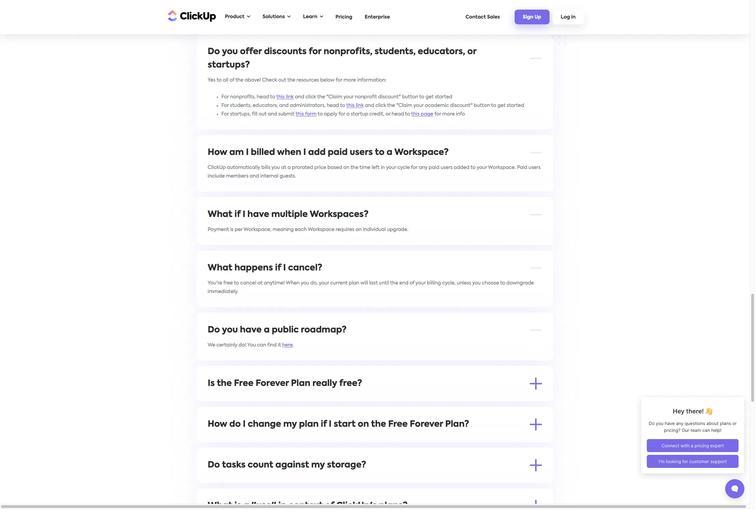 Task type: locate. For each thing, give the bounding box(es) containing it.
any
[[316, 2, 325, 7], [419, 165, 428, 170]]

0 horizontal spatial or
[[386, 112, 391, 116]]

discounts
[[264, 47, 307, 56]]

click
[[306, 94, 317, 99], [376, 103, 387, 108]]

paid down 'workspace?'
[[429, 165, 440, 170]]

do up you've
[[230, 420, 241, 429]]

workspace,
[[244, 227, 272, 232]]

if down plans.
[[321, 420, 327, 429]]

do up no!
[[208, 461, 220, 469]]

for right apply
[[339, 112, 346, 116]]

how up once
[[208, 420, 228, 429]]

is left so
[[239, 396, 242, 401]]

pricing
[[336, 15, 353, 19]]

if up the "per"
[[235, 210, 241, 219]]

we
[[208, 2, 216, 7], [208, 343, 216, 347], [222, 405, 230, 410]]

what for what happens if i cancel?
[[208, 264, 233, 272]]

know
[[468, 2, 480, 7]]

out right the check
[[279, 78, 287, 82]]

0 horizontal spatial plan
[[291, 379, 311, 388]]

is inside the for sure! this is so much more than a trial. the free forever plan offers an unmatched level of functionality compared to other "freemium" apps. we do this by making money on our paid plans.
[[239, 396, 242, 401]]

2 horizontal spatial paid
[[429, 165, 440, 170]]

do down this
[[231, 405, 237, 410]]

0 vertical spatial do
[[231, 405, 237, 410]]

learn
[[303, 14, 318, 19]]

and up administrators,
[[295, 94, 305, 99]]

immediately.
[[208, 289, 239, 294]]

0 horizontal spatial educators,
[[253, 103, 279, 108]]

billed
[[251, 148, 275, 157]]

what for what if i have multiple workspaces?
[[208, 210, 233, 219]]

0 vertical spatial this link link
[[277, 94, 294, 99]]

more up for nonprofits, head to this link and click the "claim your nonprofit discount" button to get started
[[344, 78, 357, 82]]

i up workspace,
[[243, 210, 246, 219]]

1 horizontal spatial link
[[356, 103, 364, 108]]

1 vertical spatial we
[[208, 343, 216, 347]]

1 vertical spatial how
[[208, 420, 228, 429]]

for for for startups, fill out and submit this form to apply for a startup credit, or head to this page for more info
[[222, 112, 229, 116]]

free inside the for sure! this is so much more than a trial. the free forever plan offers an unmatched level of functionality compared to other "freemium" apps. we do this by making money on our paid plans.
[[316, 396, 327, 401]]

1 vertical spatial at
[[258, 281, 263, 285]]

a up guests.
[[288, 165, 291, 170]]

fill
[[252, 112, 258, 116]]

have up we certainly do! you can find it here .
[[240, 326, 262, 334]]

1 vertical spatial free
[[316, 396, 327, 401]]

1 vertical spatial billing
[[318, 437, 332, 442]]

more up "making"
[[265, 396, 277, 401]]

out right fill
[[259, 112, 267, 116]]

cycle, inside you're free to cancel at anytime! when you do, your current plan will last until the end of your billing cycle, unless you choose to downgrade immediately.
[[443, 281, 456, 285]]

forever up payment
[[410, 420, 444, 429]]

any inside 'we have a 100% satisfaction guarantee. if for any reason, you're not satisfied with your purchase, simply let us know within 30 days and we'll be happy to issue you a full refund.'
[[316, 2, 325, 7]]

users left "added"
[[441, 165, 453, 170]]

1 horizontal spatial an
[[373, 396, 379, 401]]

paid down the
[[307, 405, 318, 410]]

refund.
[[273, 11, 289, 16]]

students, inside do you offer discounts for nonprofits, students, educators, or startups?
[[375, 47, 416, 56]]

the
[[236, 78, 244, 82], [288, 78, 296, 82], [318, 94, 326, 99], [388, 103, 396, 108], [351, 165, 359, 170], [391, 281, 399, 285], [217, 379, 232, 388], [372, 420, 387, 429], [268, 478, 276, 483]]

and inside the 'clickup automatically bills you at a prorated price based on the time left in your cycle for any paid users added to your workspace. paid users include members and internal guests.'
[[250, 174, 259, 178]]

billing left area
[[318, 437, 332, 442]]

nonprofits,
[[324, 47, 373, 56], [230, 94, 256, 99]]

0 vertical spatial nonprofits,
[[324, 47, 373, 56]]

we inside 'we have a 100% satisfaction guarantee. if for any reason, you're not satisfied with your purchase, simply let us know within 30 days and we'll be happy to issue you a full refund.'
[[208, 2, 216, 7]]

and inside 'we have a 100% satisfaction guarantee. if for any reason, you're not satisfied with your purchase, simply let us know within 30 days and we'll be happy to issue you a full refund.'
[[516, 2, 526, 7]]

contact
[[466, 15, 486, 19]]

below
[[321, 78, 335, 82]]

cycle, right plan,
[[401, 437, 415, 442]]

0 vertical spatial or
[[468, 47, 477, 56]]

do inside the for sure! this is so much more than a trial. the free forever plan offers an unmatched level of functionality compared to other "freemium" apps. we do this by making money on our paid plans.
[[231, 405, 237, 410]]

1 horizontal spatial or
[[468, 47, 477, 56]]

1 how from the top
[[208, 148, 228, 157]]

your up this page link
[[414, 103, 424, 108]]

2 horizontal spatial on
[[358, 420, 370, 429]]

is left the "per"
[[231, 227, 234, 232]]

you up startups?
[[222, 47, 238, 56]]

0 horizontal spatial head
[[257, 94, 269, 99]]

plan up trial.
[[291, 379, 311, 388]]

2 vertical spatial head
[[392, 112, 405, 116]]

0 vertical spatial how
[[208, 148, 228, 157]]

if up anytime!
[[276, 264, 282, 272]]

0 vertical spatial at
[[282, 165, 287, 170]]

0 horizontal spatial more
[[265, 396, 277, 401]]

on left our in the bottom left of the page
[[291, 405, 297, 410]]

find
[[268, 343, 277, 347]]

this left by
[[238, 405, 247, 410]]

plan up handy
[[300, 420, 319, 429]]

on right based
[[344, 165, 350, 170]]

no! file attachments are the only things that affect your team's storage.
[[208, 478, 379, 483]]

0 vertical spatial educators,
[[418, 47, 466, 56]]

head right credit,
[[392, 112, 405, 116]]

a
[[230, 2, 233, 7], [260, 11, 263, 16], [347, 112, 350, 116], [387, 148, 393, 157], [288, 165, 291, 170], [264, 326, 270, 334], [291, 396, 294, 401], [258, 437, 262, 442], [298, 437, 301, 442]]

any down 'workspace?'
[[419, 165, 428, 170]]

an right requires
[[356, 227, 362, 232]]

users right the paid
[[529, 165, 541, 170]]

2 do from the top
[[208, 326, 220, 334]]

paid
[[518, 165, 528, 170]]

multiple
[[272, 210, 308, 219]]

1 horizontal spatial get
[[498, 103, 506, 108]]

0 horizontal spatial on
[[291, 405, 297, 410]]

at inside you're free to cancel at anytime! when you do, your current plan will last until the end of your billing cycle, unless you choose to downgrade immediately.
[[258, 281, 263, 285]]

of right "level"
[[421, 396, 426, 401]]

issue
[[238, 11, 249, 16]]

more left info on the right
[[443, 112, 455, 116]]

your left the "cycle"
[[387, 165, 397, 170]]

a left team,
[[258, 437, 262, 442]]

do up certainly
[[208, 326, 220, 334]]

if
[[235, 210, 241, 219], [276, 264, 282, 272], [321, 420, 327, 429]]

1 vertical spatial paid
[[429, 165, 440, 170]]

for for for students, educators, and administrators, head to this link and click the "claim your academic discount" button to get started
[[222, 103, 229, 108]]

at
[[282, 165, 287, 170], [258, 281, 263, 285]]

bills
[[262, 165, 271, 170]]

1 vertical spatial what
[[208, 264, 233, 272]]

in right the log on the top
[[572, 15, 576, 20]]

0 vertical spatial an
[[356, 227, 362, 232]]

on
[[344, 165, 350, 170], [291, 405, 297, 410], [358, 420, 370, 429]]

your left workspace.
[[477, 165, 488, 170]]

forever up than
[[256, 379, 289, 388]]

satisfaction
[[248, 2, 276, 7]]

any left reason,
[[316, 2, 325, 7]]

upgrade.
[[388, 227, 409, 232]]

0 vertical spatial if
[[235, 210, 241, 219]]

1 horizontal spatial cycle,
[[443, 281, 456, 285]]

at up guests.
[[282, 165, 287, 170]]

at for billed
[[282, 165, 287, 170]]

my up built at the bottom left of the page
[[284, 420, 297, 429]]

2 what from the top
[[208, 264, 233, 272]]

for nonprofits, head to this link and click the "claim your nonprofit discount" button to get started
[[222, 94, 453, 99]]

1 vertical spatial started
[[507, 103, 525, 108]]

users
[[350, 148, 373, 157], [441, 165, 453, 170], [529, 165, 541, 170]]

have inside 'we have a 100% satisfaction guarantee. if for any reason, you're not satisfied with your purchase, simply let us know within 30 days and we'll be happy to issue you a full refund.'
[[217, 2, 229, 7]]

have
[[217, 2, 229, 7], [248, 210, 270, 219], [240, 326, 262, 334]]

yes to all of the above! check out the resources below for more information:
[[208, 78, 387, 82]]

on inside the 'clickup automatically bills you at a prorated price based on the time left in your cycle for any paid users added to your workspace. paid users include members and internal guests.'
[[344, 165, 350, 170]]

public
[[272, 326, 299, 334]]

we down sure!
[[222, 405, 230, 410]]

1 vertical spatial forever
[[328, 396, 345, 401]]

for inside the 'clickup automatically bills you at a prorated price based on the time left in your cycle for any paid users added to your workspace. paid users include members and internal guests.'
[[412, 165, 418, 170]]

to inside the for sure! this is so much more than a trial. the free forever plan offers an unmatched level of functionality compared to other "freemium" apps. we do this by making money on our paid plans.
[[484, 396, 489, 401]]

do inside do you offer discounts for nonprofits, students, educators, or startups?
[[208, 47, 220, 56]]

"claim up apply
[[327, 94, 343, 99]]

click up administrators,
[[306, 94, 317, 99]]

how up clickup
[[208, 148, 228, 157]]

1 horizontal spatial out
[[279, 78, 287, 82]]

1 horizontal spatial started
[[507, 103, 525, 108]]

free up plan,
[[389, 420, 408, 429]]

do!
[[239, 343, 247, 347]]

1 vertical spatial on
[[291, 405, 297, 410]]

roadmap?
[[301, 326, 347, 334]]

a up the 'clickup automatically bills you at a prorated price based on the time left in your cycle for any paid users added to your workspace. paid users include members and internal guests.'
[[387, 148, 393, 157]]

nonprofits, inside do you offer discounts for nonprofits, students, educators, or startups?
[[324, 47, 373, 56]]

.
[[293, 343, 294, 347]]

0 horizontal spatial billing
[[318, 437, 332, 442]]

this inside the for sure! this is so much more than a trial. the free forever plan offers an unmatched level of functionality compared to other "freemium" apps. we do this by making money on our paid plans.
[[238, 405, 247, 410]]

2 vertical spatial we
[[222, 405, 230, 410]]

1 horizontal spatial nonprofits,
[[324, 47, 373, 56]]

we for we certainly do! you can find it here .
[[208, 343, 216, 347]]

cycle, left "unless"
[[443, 281, 456, 285]]

of inside the for sure! this is so much more than a trial. the free forever plan offers an unmatched level of functionality compared to other "freemium" apps. we do this by making money on our paid plans.
[[421, 396, 426, 401]]

this link link for for students, educators, and administrators, head to
[[347, 103, 364, 108]]

forever inside the for sure! this is so much more than a trial. the free forever plan offers an unmatched level of functionality compared to other "freemium" apps. we do this by making money on our paid plans.
[[328, 396, 345, 401]]

you
[[250, 11, 259, 16], [222, 47, 238, 56], [272, 165, 280, 170], [301, 281, 310, 285], [473, 281, 481, 285], [222, 326, 238, 334]]

of right end
[[410, 281, 415, 285]]

an right offers
[[373, 396, 379, 401]]

0 vertical spatial cycle,
[[443, 281, 456, 285]]

level
[[409, 396, 420, 401]]

for down academic
[[435, 112, 442, 116]]

my
[[284, 420, 297, 429], [312, 461, 325, 469]]

i up when
[[284, 264, 286, 272]]

individual
[[363, 227, 386, 232]]

2 vertical spatial if
[[321, 420, 327, 429]]

paid inside the for sure! this is so much more than a trial. the free forever plan offers an unmatched level of functionality compared to other "freemium" apps. we do this by making money on our paid plans.
[[307, 405, 318, 410]]

this left form
[[296, 112, 304, 116]]

forever for than
[[328, 396, 345, 401]]

0 vertical spatial all
[[223, 78, 229, 82]]

0 vertical spatial have
[[217, 2, 229, 7]]

free up so
[[234, 379, 254, 388]]

2 horizontal spatial if
[[321, 420, 327, 429]]

we inside the for sure! this is so much more than a trial. the free forever plan offers an unmatched level of functionality compared to other "freemium" apps. we do this by making money on our paid plans.
[[222, 405, 230, 410]]

0 horizontal spatial any
[[316, 2, 325, 7]]

1 horizontal spatial free
[[316, 396, 327, 401]]

in right left
[[381, 165, 385, 170]]

cycle,
[[443, 281, 456, 285], [401, 437, 415, 442]]

1 horizontal spatial button
[[475, 103, 491, 108]]

0 horizontal spatial get
[[426, 94, 434, 99]]

2 vertical spatial do
[[208, 461, 220, 469]]

details.
[[449, 437, 466, 442]]

1 horizontal spatial this link link
[[347, 103, 364, 108]]

all right yes in the left of the page
[[223, 78, 229, 82]]

do for do you have a public roadmap?
[[208, 326, 220, 334]]

we for we have a 100% satisfaction guarantee. if for any reason, you're not satisfied with your purchase, simply let us know within 30 days and we'll be happy to issue you a full refund.
[[208, 2, 216, 7]]

an inside the for sure! this is so much more than a trial. the free forever plan offers an unmatched level of functionality compared to other "freemium" apps. we do this by making money on our paid plans.
[[373, 396, 379, 401]]

link up submit
[[286, 94, 294, 99]]

be
[[208, 11, 214, 16]]

resources
[[297, 78, 320, 82]]

0 horizontal spatial my
[[284, 420, 297, 429]]

1 vertical spatial have
[[248, 210, 270, 219]]

0 vertical spatial is
[[231, 227, 234, 232]]

sign
[[523, 15, 534, 20]]

plan left will
[[349, 281, 360, 285]]

how
[[208, 148, 228, 157], [208, 420, 228, 429]]

do up startups?
[[208, 47, 220, 56]]

simply
[[438, 2, 453, 7]]

other
[[491, 396, 503, 401]]

affect
[[315, 478, 330, 483]]

forever
[[256, 379, 289, 388], [328, 396, 345, 401], [410, 420, 444, 429]]

0 horizontal spatial in
[[381, 165, 385, 170]]

1 vertical spatial my
[[312, 461, 325, 469]]

0 horizontal spatial click
[[306, 94, 317, 99]]

paid up based
[[328, 148, 348, 157]]

log in
[[561, 15, 576, 20]]

1 do from the top
[[208, 47, 220, 56]]

educators,
[[418, 47, 466, 56], [253, 103, 279, 108]]

1 horizontal spatial billing
[[428, 281, 442, 285]]

forever up plans.
[[328, 396, 345, 401]]

for inside the for sure! this is so much more than a trial. the free forever plan offers an unmatched level of functionality compared to other "freemium" apps. we do this by making money on our paid plans.
[[208, 396, 216, 401]]

head up apply
[[327, 103, 340, 108]]

a left trial.
[[291, 396, 294, 401]]

0 horizontal spatial paid
[[307, 405, 318, 410]]

3 do from the top
[[208, 461, 220, 469]]

certainly
[[217, 343, 238, 347]]

satisfied
[[370, 2, 390, 7]]

on for start
[[358, 420, 370, 429]]

1 vertical spatial head
[[327, 103, 340, 108]]

100%
[[234, 2, 247, 7]]

0 vertical spatial discount"
[[379, 94, 401, 99]]

0 vertical spatial paid
[[328, 148, 348, 157]]

1 vertical spatial do
[[230, 420, 241, 429]]

can
[[258, 343, 267, 347]]

1 vertical spatial in
[[381, 165, 385, 170]]

0 vertical spatial plan
[[349, 281, 360, 285]]

1 vertical spatial students,
[[230, 103, 252, 108]]

you right the bills
[[272, 165, 280, 170]]

0 vertical spatial out
[[279, 78, 287, 82]]

this link link up submit
[[277, 94, 294, 99]]

what
[[208, 210, 233, 219], [208, 264, 233, 272]]

2 vertical spatial paid
[[307, 405, 318, 410]]

0 vertical spatial what
[[208, 210, 233, 219]]

you inside the 'clickup automatically bills you at a prorated price based on the time left in your cycle for any paid users added to your workspace. paid users include members and internal guests.'
[[272, 165, 280, 170]]

have up happy at the top left
[[217, 2, 229, 7]]

startups?
[[208, 61, 250, 69]]

discount" up info on the right
[[451, 103, 473, 108]]

to
[[232, 11, 237, 16], [217, 78, 222, 82], [271, 94, 276, 99], [420, 94, 425, 99], [341, 103, 346, 108], [492, 103, 497, 108], [318, 112, 323, 116], [406, 112, 411, 116], [375, 148, 385, 157], [471, 165, 476, 170], [234, 281, 240, 285], [501, 281, 506, 285], [484, 396, 489, 401], [346, 437, 351, 442]]

students,
[[375, 47, 416, 56], [230, 103, 252, 108]]

link up startup
[[356, 103, 364, 108]]

the
[[306, 396, 315, 401]]

each
[[295, 227, 307, 232]]

you right issue
[[250, 11, 259, 16]]

at for i
[[258, 281, 263, 285]]

2 how from the top
[[208, 420, 228, 429]]

things
[[288, 478, 303, 483]]

really
[[313, 379, 338, 388]]

what if i have multiple workspaces?
[[208, 210, 369, 219]]

you left do,
[[301, 281, 310, 285]]

than
[[278, 396, 289, 401]]

free for plan
[[389, 420, 408, 429]]

we have a 100% satisfaction guarantee. if for any reason, you're not satisfied with your purchase, simply let us know within 30 days and we'll be happy to issue you a full refund.
[[208, 2, 537, 16]]

a inside the 'clickup automatically bills you at a prorated price based on the time left in your cycle for any paid users added to your workspace. paid users include members and internal guests.'
[[288, 165, 291, 170]]

paid inside the 'clickup automatically bills you at a prorated price based on the time left in your cycle for any paid users added to your workspace. paid users include members and internal guests.'
[[429, 165, 440, 170]]

billing left "unless"
[[428, 281, 442, 285]]

contact sales
[[466, 15, 500, 19]]

1 what from the top
[[208, 210, 233, 219]]

0 horizontal spatial an
[[356, 227, 362, 232]]

1 horizontal spatial discount"
[[451, 103, 473, 108]]

2 vertical spatial more
[[265, 396, 277, 401]]

all
[[223, 78, 229, 82], [382, 437, 387, 442]]

credit,
[[370, 112, 385, 116]]

plan,
[[388, 437, 400, 442]]

for right if
[[309, 2, 315, 7]]

what up payment
[[208, 210, 233, 219]]

solutions
[[263, 14, 285, 19]]

for right the below
[[336, 78, 343, 82]]

0 vertical spatial billing
[[428, 281, 442, 285]]

"claim up this page link
[[397, 103, 413, 108]]

unless
[[458, 281, 472, 285]]

0 vertical spatial more
[[344, 78, 357, 82]]

do
[[208, 47, 220, 56], [208, 326, 220, 334], [208, 461, 220, 469]]

1 horizontal spatial users
[[441, 165, 453, 170]]

any inside the 'clickup automatically bills you at a prorated price based on the time left in your cycle for any paid users added to your workspace. paid users include members and internal guests.'
[[419, 165, 428, 170]]

at inside the 'clickup automatically bills you at a prorated price based on the time left in your cycle for any paid users added to your workspace. paid users include members and internal guests.'
[[282, 165, 287, 170]]

you right "unless"
[[473, 281, 481, 285]]

on up care
[[358, 420, 370, 429]]

0 horizontal spatial this link link
[[277, 94, 294, 99]]

free up plans.
[[316, 396, 327, 401]]

link
[[286, 94, 294, 99], [356, 103, 364, 108]]

enterprise
[[365, 15, 390, 19]]

0 horizontal spatial out
[[259, 112, 267, 116]]

0 horizontal spatial cycle,
[[401, 437, 415, 442]]

for right the "cycle"
[[412, 165, 418, 170]]

1 horizontal spatial if
[[276, 264, 282, 272]]

functionality
[[427, 396, 457, 401]]

or
[[468, 47, 477, 56], [386, 112, 391, 116]]

1 horizontal spatial all
[[382, 437, 387, 442]]

0 horizontal spatial is
[[231, 227, 234, 232]]

0 horizontal spatial at
[[258, 281, 263, 285]]

0 horizontal spatial discount"
[[379, 94, 401, 99]]

your right affect
[[331, 478, 341, 483]]

2 vertical spatial forever
[[410, 420, 444, 429]]

1 vertical spatial button
[[475, 103, 491, 108]]

1 horizontal spatial educators,
[[418, 47, 466, 56]]

is
[[231, 227, 234, 232], [239, 396, 242, 401]]

1 horizontal spatial forever
[[328, 396, 345, 401]]

click up credit,
[[376, 103, 387, 108]]

and left the we'll
[[516, 2, 526, 7]]

free
[[234, 379, 254, 388], [316, 396, 327, 401], [389, 420, 408, 429]]

2 vertical spatial free
[[389, 420, 408, 429]]

head down the check
[[257, 94, 269, 99]]



Task type: describe. For each thing, give the bounding box(es) containing it.
when
[[278, 148, 302, 157]]

0 vertical spatial plan
[[291, 379, 311, 388]]

2 horizontal spatial head
[[392, 112, 405, 116]]

2 vertical spatial have
[[240, 326, 262, 334]]

sign up
[[523, 15, 542, 20]]

you've
[[222, 437, 237, 442]]

unmatched
[[380, 396, 408, 401]]

i left add
[[304, 148, 307, 157]]

0 vertical spatial get
[[426, 94, 434, 99]]

to inside 'we have a 100% satisfaction guarantee. if for any reason, you're not satisfied with your purchase, simply let us know within 30 days and we'll be happy to issue you a full refund.'
[[232, 11, 237, 16]]

how for how do i change my plan if i start on the free forever plan?
[[208, 420, 228, 429]]

1 horizontal spatial paid
[[328, 148, 348, 157]]

your left nonprofit
[[344, 94, 354, 99]]

on inside the for sure! this is so much more than a trial. the free forever plan offers an unmatched level of functionality compared to other "freemium" apps. we do this by making money on our paid plans.
[[291, 405, 297, 410]]

and down nonprofit
[[365, 103, 375, 108]]

0 vertical spatial button
[[403, 94, 419, 99]]

0 horizontal spatial link
[[286, 94, 294, 99]]

will
[[361, 281, 369, 285]]

this up for startups, fill out and submit this form to apply for a startup credit, or head to this page for more info on the top
[[347, 103, 355, 108]]

for startups, fill out and submit this form to apply for a startup credit, or head to this page for more info
[[222, 112, 466, 116]]

you're
[[345, 2, 359, 7]]

within
[[481, 2, 496, 7]]

1 vertical spatial "claim
[[397, 103, 413, 108]]

0 horizontal spatial students,
[[230, 103, 252, 108]]

2 horizontal spatial users
[[529, 165, 541, 170]]

1 vertical spatial link
[[356, 103, 364, 108]]

in inside the 'clickup automatically bills you at a prorated price based on the time left in your cycle for any paid users added to your workspace. paid users include members and internal guests.'
[[381, 165, 385, 170]]

our
[[298, 405, 306, 410]]

0 vertical spatial head
[[257, 94, 269, 99]]

i right am
[[246, 148, 249, 157]]

info
[[457, 112, 466, 116]]

if
[[304, 2, 307, 7]]

a up can
[[264, 326, 270, 334]]

information:
[[358, 78, 387, 82]]

of right care
[[376, 437, 380, 442]]

0 horizontal spatial users
[[350, 148, 373, 157]]

do,
[[311, 281, 318, 285]]

sign up button
[[515, 10, 550, 24]]

making
[[255, 405, 273, 410]]

that
[[304, 478, 314, 483]]

and left payment
[[416, 437, 425, 442]]

you're
[[208, 281, 223, 285]]

billing inside you're free to cancel at anytime! when you do, your current plan will last until the end of your billing cycle, unless you choose to downgrade immediately.
[[428, 281, 442, 285]]

1 vertical spatial nonprofits,
[[230, 94, 256, 99]]

and up submit
[[280, 103, 289, 108]]

academic
[[425, 103, 450, 108]]

days
[[504, 2, 515, 7]]

guests.
[[280, 174, 297, 178]]

add
[[309, 148, 326, 157]]

this up submit
[[277, 94, 285, 99]]

0 vertical spatial forever
[[256, 379, 289, 388]]

payment is per workspace, meaning each workspace requires an individual upgrade.
[[208, 227, 409, 232]]

we certainly do! you can find it here .
[[208, 343, 294, 347]]

above!
[[245, 78, 261, 82]]

i up created
[[243, 420, 246, 429]]

for inside 'we have a 100% satisfaction guarantee. if for any reason, you're not satisfied with your purchase, simply let us know within 30 days and we'll be happy to issue you a full refund.'
[[309, 2, 315, 7]]

team's
[[342, 478, 358, 483]]

0 vertical spatial free
[[234, 379, 254, 388]]

automatically
[[227, 165, 261, 170]]

a right built at the bottom left of the page
[[298, 437, 301, 442]]

my for plan
[[284, 420, 297, 429]]

requires
[[336, 227, 355, 232]]

educators, inside do you offer discounts for nonprofits, students, educators, or startups?
[[418, 47, 466, 56]]

on for based
[[344, 165, 350, 170]]

do for do you offer discounts for nonprofits, students, educators, or startups?
[[208, 47, 220, 56]]

a left startup
[[347, 112, 350, 116]]

we'll
[[527, 2, 537, 7]]

how for how am i billed when i add paid users to a workspace?
[[208, 148, 228, 157]]

happens
[[235, 264, 273, 272]]

apps.
[[208, 405, 221, 410]]

your right end
[[416, 281, 426, 285]]

and left submit
[[268, 112, 278, 116]]

against
[[276, 461, 310, 469]]

check
[[263, 78, 278, 82]]

for inside do you offer discounts for nonprofits, students, educators, or startups?
[[309, 47, 322, 56]]

purchase,
[[414, 2, 437, 7]]

happy
[[215, 11, 231, 16]]

no!
[[208, 478, 216, 483]]

do tasks count against my storage?
[[208, 461, 367, 469]]

us
[[461, 2, 466, 7]]

or inside do you offer discounts for nonprofits, students, educators, or startups?
[[468, 47, 477, 56]]

downgrade
[[507, 281, 535, 285]]

i left start
[[329, 420, 332, 429]]

are
[[259, 478, 267, 483]]

1 horizontal spatial head
[[327, 103, 340, 108]]

learn button
[[300, 10, 327, 24]]

until
[[380, 281, 390, 285]]

apply
[[324, 112, 338, 116]]

this link link for for nonprofits, head to
[[277, 94, 294, 99]]

your inside 'we have a 100% satisfaction guarantee. if for any reason, you're not satisfied with your purchase, simply let us know within 30 days and we'll be happy to issue you a full refund.'
[[402, 2, 412, 7]]

0 horizontal spatial plan
[[300, 420, 319, 429]]

time
[[360, 165, 371, 170]]

trial.
[[295, 396, 305, 401]]

a left 100%
[[230, 2, 233, 7]]

to inside the 'clickup automatically bills you at a prorated price based on the time left in your cycle for any paid users added to your workspace. paid users include members and internal guests.'
[[471, 165, 476, 170]]

workspace?
[[395, 148, 449, 157]]

forever for i
[[410, 420, 444, 429]]

per
[[235, 227, 243, 232]]

take
[[352, 437, 362, 442]]

0 vertical spatial click
[[306, 94, 317, 99]]

you inside do you offer discounts for nonprofits, students, educators, or startups?
[[222, 47, 238, 56]]

1 horizontal spatial click
[[376, 103, 387, 108]]

sales
[[488, 15, 500, 19]]

built
[[286, 437, 296, 442]]

plan inside you're free to cancel at anytime! when you do, your current plan will last until the end of your billing cycle, unless you choose to downgrade immediately.
[[349, 281, 360, 285]]

your right do,
[[319, 281, 330, 285]]

free
[[224, 281, 233, 285]]

of down startups?
[[230, 78, 235, 82]]

1 vertical spatial cycle,
[[401, 437, 415, 442]]

you inside 'we have a 100% satisfaction guarantee. if for any reason, you're not satisfied with your purchase, simply let us know within 30 days and we'll be happy to issue you a full refund.'
[[250, 11, 259, 16]]

cycle
[[398, 165, 410, 170]]

plan inside the for sure! this is so much more than a trial. the free forever plan offers an unmatched level of functionality compared to other "freemium" apps. we do this by making money on our paid plans.
[[347, 396, 357, 401]]

let
[[454, 2, 460, 7]]

last
[[370, 281, 378, 285]]

0 horizontal spatial started
[[436, 94, 453, 99]]

0 vertical spatial in
[[572, 15, 576, 20]]

my for storage?
[[312, 461, 325, 469]]

submit
[[279, 112, 295, 116]]

payment
[[208, 227, 229, 232]]

reason,
[[326, 2, 344, 7]]

form
[[306, 112, 317, 116]]

change
[[248, 420, 282, 429]]

for for for sure! this is so much more than a trial. the free forever plan offers an unmatched level of functionality compared to other "freemium" apps. we do this by making money on our paid plans.
[[208, 396, 216, 401]]

for for for nonprofits, head to this link and click the "claim your nonprofit discount" button to get started
[[222, 94, 229, 99]]

you up certainly
[[222, 326, 238, 334]]

1 vertical spatial educators,
[[253, 103, 279, 108]]

do for do tasks count against my storage?
[[208, 461, 220, 469]]

the inside you're free to cancel at anytime! when you do, your current plan will last until the end of your billing cycle, unless you choose to downgrade immediately.
[[391, 281, 399, 285]]

pricing link
[[332, 11, 356, 23]]

plans.
[[319, 405, 333, 410]]

this form link
[[296, 112, 317, 116]]

free for much
[[316, 396, 327, 401]]

cancel?
[[289, 264, 323, 272]]

created
[[238, 437, 257, 442]]

of inside you're free to cancel at anytime! when you do, your current plan will last until the end of your billing cycle, unless you choose to downgrade immediately.
[[410, 281, 415, 285]]

1 vertical spatial out
[[259, 112, 267, 116]]

enterprise link
[[362, 11, 394, 23]]

is
[[208, 379, 215, 388]]

1 vertical spatial or
[[386, 112, 391, 116]]

the inside the 'clickup automatically bills you at a prorated price based on the time left in your cycle for any paid users added to your workspace. paid users include members and internal guests.'
[[351, 165, 359, 170]]

compared
[[458, 396, 483, 401]]

1 vertical spatial more
[[443, 112, 455, 116]]

what happens if i cancel?
[[208, 264, 323, 272]]

log
[[561, 15, 571, 20]]

members
[[226, 174, 249, 178]]

a inside the for sure! this is so much more than a trial. the free forever plan offers an unmatched level of functionality compared to other "freemium" apps. we do this by making money on our paid plans.
[[291, 396, 294, 401]]

based
[[328, 165, 343, 170]]

here
[[283, 343, 293, 347]]

1 vertical spatial get
[[498, 103, 506, 108]]

do you offer discounts for nonprofits, students, educators, or startups?
[[208, 47, 477, 69]]

we
[[278, 437, 285, 442]]

more inside the for sure! this is so much more than a trial. the free forever plan offers an unmatched level of functionality compared to other "freemium" apps. we do this by making money on our paid plans.
[[265, 396, 277, 401]]

0 horizontal spatial if
[[235, 210, 241, 219]]

care
[[364, 437, 374, 442]]

meaning
[[273, 227, 294, 232]]

plan?
[[446, 420, 470, 429]]

clickup image
[[166, 9, 216, 22]]

anytime!
[[264, 281, 285, 285]]

this left page
[[412, 112, 420, 116]]

count
[[248, 461, 274, 469]]

0 vertical spatial "claim
[[327, 94, 343, 99]]

a left full on the left of the page
[[260, 11, 263, 16]]

money
[[274, 405, 290, 410]]

when
[[286, 281, 300, 285]]

contact sales button
[[463, 11, 504, 23]]

page
[[421, 112, 434, 116]]



Task type: vqa. For each thing, say whether or not it's contained in the screenshot.


